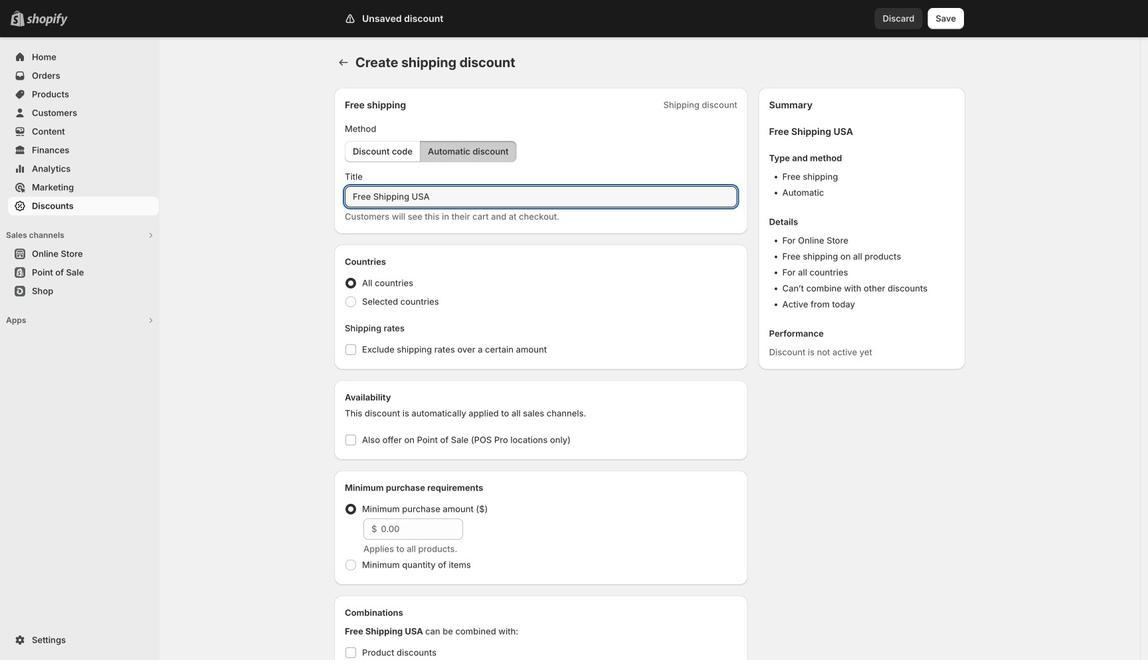 Task type: describe. For each thing, give the bounding box(es) containing it.
0.00 text field
[[381, 518, 463, 540]]



Task type: locate. For each thing, give the bounding box(es) containing it.
None text field
[[345, 186, 738, 207]]

shopify image
[[27, 13, 68, 26]]



Task type: vqa. For each thing, say whether or not it's contained in the screenshot.
"27"
no



